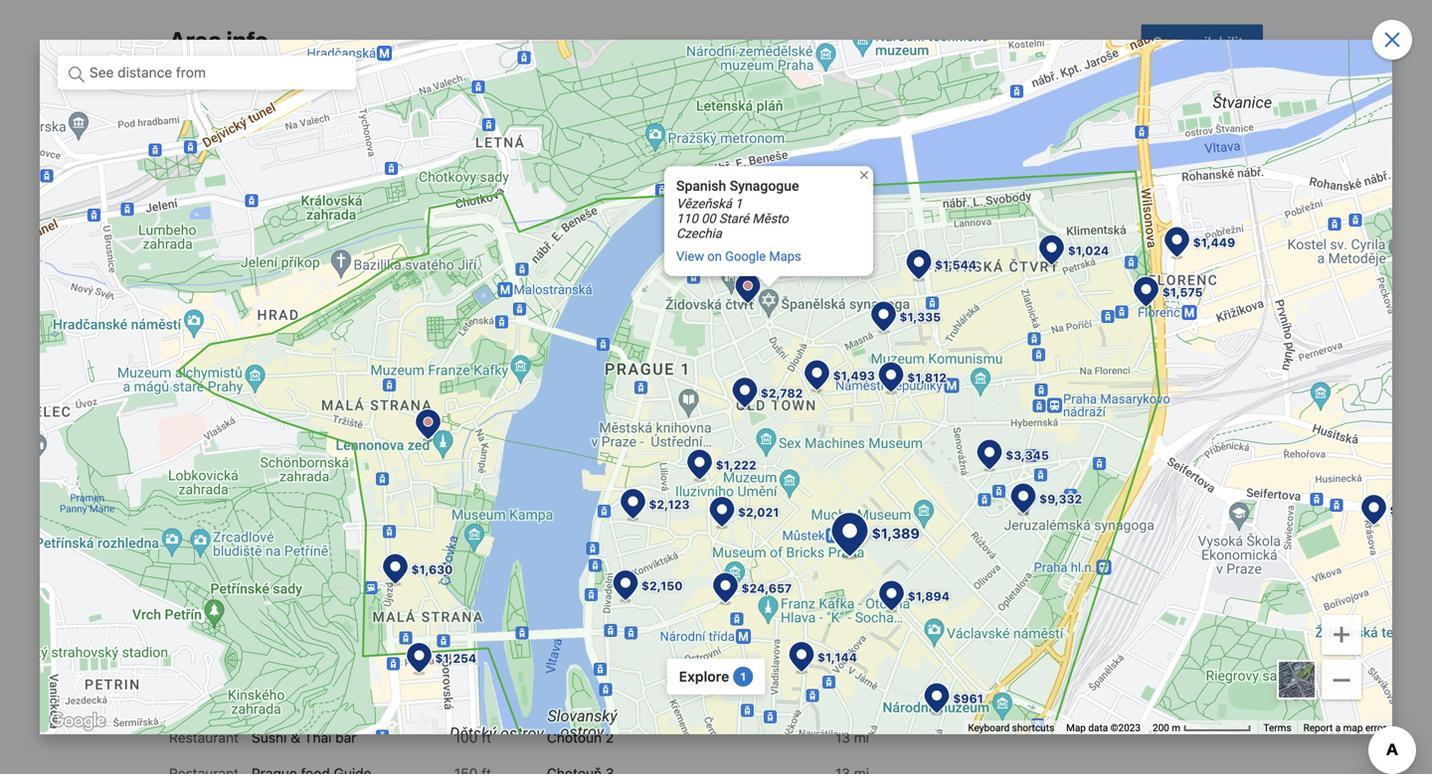 Task type: vqa. For each thing, say whether or not it's contained in the screenshot.


Task type: locate. For each thing, give the bounding box(es) containing it.
tower for powder tower
[[221, 380, 259, 396]]

ungelt
[[169, 416, 212, 432]]

castle for vysehrad castle
[[611, 579, 652, 595]]

1,600 ft for ungelt
[[442, 416, 491, 432]]

m
[[1172, 723, 1181, 735]]

mi right the 1.2
[[854, 543, 869, 559]]

charming
[[383, 164, 443, 181]]

& left cafes
[[294, 683, 306, 702]]

2,100
[[443, 523, 478, 540]]

0 horizontal spatial bridge
[[600, 364, 642, 380]]

metro up národní metro station on the top right of the page
[[1039, 273, 1076, 289]]

museum inside historical building of the national museum of prague
[[169, 579, 224, 595]]

vězeňská
[[676, 197, 732, 212]]

ft right 2,100
[[482, 523, 491, 540]]

20
[[1217, 273, 1234, 289]]

1 vertical spatial 1.1
[[834, 507, 850, 524]]

1 vertical spatial old
[[250, 164, 270, 181]]

museum inside museum of alchemy - speculum alchemiae
[[547, 273, 602, 289]]

1 1.1 from the top
[[834, 471, 850, 488]]

1 vertical spatial 1,600 ft
[[442, 452, 491, 468]]

town
[[424, 133, 462, 152], [274, 164, 305, 181]]

1 vertical spatial 2,700
[[1197, 380, 1234, 396]]

1 subway from the top
[[925, 273, 975, 289]]

castle up zoo
[[611, 579, 652, 595]]

1,600 ft down 1,550 ft
[[442, 416, 491, 432]]

mi right 57
[[1232, 567, 1247, 583]]

mi for pardubice airport
[[1232, 567, 1247, 583]]

$961
[[953, 692, 983, 706]]

error
[[1365, 723, 1386, 735]]

station for masaryk's train station
[[1074, 380, 1119, 396]]

1,700 ft
[[443, 487, 491, 504]]

tower up prague astronomical clock
[[223, 308, 261, 325]]

1 1.1 mi from the top
[[834, 471, 869, 488]]

station for národní metro station
[[1083, 308, 1129, 325]]

view on google maps link
[[676, 249, 801, 264]]

1.1 mi
[[834, 471, 869, 488], [834, 507, 869, 524]]

2,700 up 0.8 at bottom right
[[1197, 380, 1234, 396]]

1 horizontal spatial old
[[396, 133, 420, 152]]

in down historical building of the national museum of prague
[[276, 615, 287, 631]]

mi right 6
[[1232, 531, 1247, 548]]

2 1.1 from the top
[[834, 507, 850, 524]]

2,700 ft for prague main train station
[[1197, 344, 1247, 361]]

google image
[[45, 709, 110, 735]]

map data ©2023
[[1066, 723, 1141, 735]]

google
[[725, 249, 766, 264]]

3,200
[[818, 364, 856, 380]]

a left map
[[1335, 723, 1341, 735]]

800
[[452, 273, 478, 289]]

charles down the rudolfinum
[[547, 364, 596, 380]]

& left thai
[[291, 730, 300, 746]]

house
[[234, 487, 275, 504]]

airport down vaclav havel airport prague
[[993, 567, 1038, 583]]

ft for municipal house
[[481, 487, 491, 504]]

1 vertical spatial tower
[[221, 380, 259, 396]]

part
[[447, 164, 473, 181]]

0 vertical spatial 1
[[735, 197, 742, 212]]

&
[[294, 683, 306, 702], [291, 730, 300, 746]]

0 vertical spatial 1,600 ft
[[442, 416, 491, 432]]

1.1 up the 1.2
[[834, 507, 850, 524]]

ft for ungelt
[[481, 416, 491, 432]]

1 vertical spatial 2,700 ft
[[1197, 380, 1247, 396]]

of up alchemiae
[[606, 273, 619, 289]]

0 vertical spatial bridge
[[1182, 164, 1227, 181]]

1.1 mi down 0.9 mi
[[834, 471, 869, 488]]

of down building
[[228, 579, 241, 595]]

ft right 3,200
[[859, 364, 869, 380]]

station down the prague main train station
[[1074, 380, 1119, 396]]

mi right "2.4"
[[854, 615, 869, 631]]

keyboard shortcuts button
[[968, 722, 1054, 736]]

bridge up the $1,449
[[1182, 164, 1227, 181]]

area
[[169, 26, 221, 54]]

see availability
[[1153, 34, 1251, 50]]

1 vertical spatial metro
[[1042, 308, 1080, 325]]

mi for žižkov tower
[[854, 543, 869, 559]]

historical
[[169, 559, 229, 575]]

1 horizontal spatial charles
[[1126, 164, 1179, 181]]

mi right 0.9
[[854, 436, 869, 452]]

3,250 ft
[[819, 400, 869, 416]]

1,600 ft up 1,700 ft
[[442, 452, 491, 468]]

subway for můstek metro station
[[925, 273, 975, 289]]

6 mi
[[1219, 531, 1247, 548]]

$1,493
[[833, 369, 875, 383]]

0 vertical spatial castle
[[596, 507, 637, 524]]

$1,812
[[907, 371, 947, 385]]

charles right famous
[[1126, 164, 1179, 181]]

havel
[[970, 531, 1006, 548]]

ft for mucha museum
[[482, 273, 491, 289]]

old right the
[[250, 164, 270, 181]]

prague,
[[494, 164, 543, 181]]

1,600 for ungelt
[[442, 416, 478, 432]]

0 vertical spatial subway
[[925, 273, 975, 289]]

1 horizontal spatial a
[[1335, 723, 1341, 735]]

2 2,700 from the top
[[1197, 380, 1234, 396]]

1 right explore
[[740, 671, 746, 684]]

$2,123
[[649, 498, 690, 512]]

800 ft
[[452, 273, 491, 289]]

2 1,600 ft from the top
[[442, 452, 491, 468]]

1,600 down 1,550
[[442, 416, 478, 432]]

0 horizontal spatial old
[[250, 164, 270, 181]]

a right with
[[641, 164, 649, 181]]

1,550
[[443, 380, 478, 396]]

2 vertical spatial tower
[[593, 543, 631, 559]]

1 vertical spatial 1
[[740, 671, 746, 684]]

museum down historical
[[169, 579, 224, 595]]

1.1 mi for prague castle
[[834, 507, 869, 524]]

1 horizontal spatial in
[[287, 133, 301, 152]]

ft for museum of alchemy - speculum alchemiae
[[859, 282, 869, 299]]

1.1 mi for queen anne's summer palace
[[834, 471, 869, 488]]

0 vertical spatial 1,600
[[442, 416, 478, 432]]

station right central
[[1092, 416, 1137, 432]]

famous
[[1075, 164, 1122, 181]]

2,700 down 1,650
[[1197, 344, 1234, 361]]

ft right 3,250
[[859, 400, 869, 416]]

tower for žižkov tower
[[593, 543, 631, 559]]

of right part
[[477, 164, 490, 181]]

the old town is the most charming part of prague, complete with a stunning 15th-century astronomical clock tower and the world-famous charles bridge .
[[222, 164, 1231, 181]]

ft
[[482, 273, 491, 289], [1237, 273, 1247, 289], [859, 282, 869, 299], [481, 308, 491, 325], [1237, 308, 1247, 325], [859, 328, 869, 345], [481, 344, 491, 361], [1237, 344, 1247, 361], [859, 364, 869, 380], [481, 380, 491, 396], [1237, 380, 1247, 396], [859, 400, 869, 416], [481, 416, 491, 432], [481, 452, 491, 468], [481, 487, 491, 504], [482, 523, 491, 540], [481, 569, 491, 585], [481, 615, 491, 631], [481, 730, 491, 746]]

0 vertical spatial 2,700 ft
[[1197, 344, 1247, 361]]

map view dialog
[[0, 0, 1432, 745]]

old up charming
[[396, 133, 420, 152]]

1 vertical spatial a
[[1335, 723, 1341, 735]]

$1,024
[[1068, 244, 1109, 258]]

0 vertical spatial 1.1
[[834, 471, 850, 488]]

ft for old town square
[[481, 452, 491, 468]]

ft down "1,650 ft"
[[1237, 344, 1247, 361]]

ft right 2,600
[[481, 615, 491, 631]]

0 vertical spatial 2,700
[[1197, 344, 1234, 361]]

1 vertical spatial &
[[291, 730, 300, 746]]

2 2,700 ft from the top
[[1197, 380, 1247, 396]]

2,700 ft up 0.8 at bottom right
[[1197, 380, 1247, 396]]

2 1,600 from the top
[[442, 452, 478, 468]]

ft right 2,200 at the bottom
[[481, 569, 491, 585]]

metro for národní
[[1042, 308, 1080, 325]]

1 vertical spatial 1,600
[[442, 452, 478, 468]]

public
[[953, 226, 1001, 245]]

1 1,600 ft from the top
[[442, 416, 491, 432]]

train down the prague main train station
[[1039, 380, 1070, 396]]

ft right 1,700
[[481, 487, 491, 504]]

castle down anne's
[[596, 507, 637, 524]]

museum up henry's tower on the left top of the page
[[216, 273, 271, 289]]

ft down 1,550 ft
[[481, 416, 491, 432]]

2 bus from the left
[[1064, 416, 1088, 432]]

the up is
[[305, 133, 330, 152]]

astronomical
[[805, 164, 895, 181]]

prague down building
[[244, 579, 290, 595]]

mi up the 1.2 mi on the right of page
[[854, 507, 869, 524]]

1 down the synagogue at right
[[735, 197, 742, 212]]

1 2,700 ft from the top
[[1197, 344, 1247, 361]]

0 vertical spatial &
[[294, 683, 306, 702]]

museum up alchemiae
[[547, 273, 602, 289]]

2,600
[[440, 615, 478, 631]]

map
[[1066, 723, 1086, 735]]

1 1,600 from the top
[[442, 416, 478, 432]]

public transit
[[953, 226, 1055, 245]]

ft right 800
[[482, 273, 491, 289]]

the right the and
[[1009, 164, 1030, 181]]

0.9 mi
[[830, 436, 869, 452]]

municipal house
[[169, 487, 275, 504]]

0 vertical spatial metro
[[1039, 273, 1076, 289]]

town left is
[[274, 164, 305, 181]]

1 vertical spatial subway
[[925, 308, 975, 325]]

data
[[1088, 723, 1108, 735]]

$1,222
[[716, 459, 757, 473]]

ft right 3,050
[[859, 328, 869, 345]]

chotouň 2
[[547, 730, 614, 746]]

central
[[1013, 416, 1060, 432]]

old
[[169, 452, 191, 468]]

$1,335
[[899, 310, 941, 324]]

město
[[752, 212, 788, 226]]

lifts
[[603, 683, 632, 702]]

mi right 13
[[854, 730, 869, 746]]

old town square
[[169, 452, 278, 468]]

1 horizontal spatial bridge
[[1182, 164, 1227, 181]]

area info
[[169, 26, 268, 54]]

ft up 1,700 ft
[[481, 452, 491, 468]]

report
[[1303, 723, 1333, 735]]

1 vertical spatial castle
[[611, 579, 652, 595]]

0 vertical spatial tower
[[223, 308, 261, 325]]

2,700 ft down "1,650 ft"
[[1197, 344, 1247, 361]]

národní metro station
[[988, 308, 1129, 325]]

100
[[454, 730, 478, 746]]

train
[[925, 344, 957, 361], [1053, 344, 1085, 361], [925, 380, 957, 396], [1039, 380, 1070, 396]]

nearby
[[255, 226, 309, 245]]

report a map error link
[[1303, 723, 1386, 735]]

train right main
[[1053, 344, 1085, 361]]

the left national
[[305, 559, 326, 575]]

0 horizontal spatial town
[[274, 164, 305, 181]]

ft right 1,550
[[481, 380, 491, 396]]

$1,389
[[872, 526, 920, 542]]

mi for prague zoo
[[854, 615, 869, 631]]

1,600 up 1,700
[[442, 452, 478, 468]]

ski
[[575, 683, 599, 702]]

ft right 1,450
[[481, 308, 491, 325]]

1,650 ft
[[1198, 308, 1247, 325]]

ft right 1,500
[[481, 344, 491, 361]]

2,700 ft for masaryk's train station
[[1197, 380, 1247, 396]]

0 vertical spatial a
[[641, 164, 649, 181]]

tower down prague astronomical clock
[[221, 380, 259, 396]]

2 1.1 mi from the top
[[834, 507, 869, 524]]

0 horizontal spatial bus
[[925, 416, 949, 432]]

mi right 1.4 at the right bottom
[[854, 579, 869, 595]]

2,600 ft
[[440, 615, 491, 631]]

keyboard
[[968, 723, 1010, 735]]

prague
[[169, 344, 215, 361], [969, 344, 1015, 361], [547, 507, 592, 524], [1058, 531, 1104, 548], [244, 579, 290, 595], [291, 615, 336, 631], [547, 615, 592, 631]]

1.1 mi up the 1.2 mi on the right of page
[[834, 507, 869, 524]]

clock
[[898, 164, 935, 181]]

the
[[305, 133, 330, 152], [323, 164, 344, 181], [1009, 164, 1030, 181], [305, 559, 326, 575]]

airport right havel
[[1010, 531, 1054, 548]]

metro down 'můstek metro station' on the top right of the page
[[1042, 308, 1080, 325]]

tower up vysehrad castle
[[593, 543, 631, 559]]

station for můstek metro station
[[1080, 273, 1126, 289]]

prague down the $9,332
[[1058, 531, 1104, 548]]

1.1 down 0.9
[[834, 471, 850, 488]]

mi down 0.9 mi
[[854, 471, 869, 488]]

ft for prague astronomical clock
[[481, 344, 491, 361]]

1 vertical spatial 1.1 mi
[[834, 507, 869, 524]]

1 vertical spatial town
[[274, 164, 305, 181]]

restaurants
[[197, 683, 290, 702]]

station down $1,024
[[1080, 273, 1126, 289]]

$1,144
[[817, 651, 857, 665]]

1 vertical spatial bridge
[[600, 364, 642, 380]]

map region
[[40, 40, 1392, 735]]

of right building
[[289, 559, 302, 575]]

1 vertical spatial charles
[[547, 364, 596, 380]]

bridge up florentinum at the left bottom of page
[[600, 364, 642, 380]]

0 vertical spatial town
[[424, 133, 462, 152]]

ft right 2,650 on the top right
[[859, 282, 869, 299]]

1.1 for prague castle
[[834, 507, 850, 524]]

bus down the $1,812 at the top of page
[[925, 416, 949, 432]]

1 horizontal spatial bus
[[1064, 416, 1088, 432]]

1 vertical spatial airport
[[993, 567, 1038, 583]]

0 vertical spatial 1.1 mi
[[834, 471, 869, 488]]

1 2,700 from the top
[[1197, 344, 1234, 361]]

rudolfinum
[[547, 328, 620, 345]]

0 horizontal spatial charles
[[547, 364, 596, 380]]

$2,021
[[738, 506, 779, 520]]

$2,782
[[761, 386, 803, 400]]

prague zoo
[[547, 615, 626, 631]]

2 subway from the top
[[925, 308, 975, 325]]

2,700 for prague main train station
[[1197, 344, 1234, 361]]

the
[[222, 164, 246, 181]]

bus right central
[[1064, 416, 1088, 432]]

museum right jewish
[[217, 615, 272, 631]]

ft for historical building of the national museum of prague
[[481, 569, 491, 585]]

0 vertical spatial old
[[396, 133, 420, 152]]

historical building of the national museum of prague
[[169, 559, 383, 595]]

town up part
[[424, 133, 462, 152]]

and
[[981, 164, 1005, 181]]

in right located
[[287, 133, 301, 152]]

station down 'můstek metro station' on the top right of the page
[[1083, 308, 1129, 325]]

0 horizontal spatial in
[[276, 615, 287, 631]]

1.1 for queen anne's summer palace
[[834, 471, 850, 488]]

map
[[1343, 723, 1363, 735]]

restaurant
[[169, 730, 239, 746]]

airport
[[1010, 531, 1054, 548], [993, 567, 1038, 583]]

& for sushi
[[291, 730, 300, 746]]

mi for prague castle
[[854, 507, 869, 524]]

ski lifts
[[575, 683, 632, 702]]



Task type: describe. For each thing, give the bounding box(es) containing it.
closest
[[953, 484, 1011, 503]]

1.2 mi
[[832, 543, 869, 559]]

$3,345
[[1006, 449, 1049, 463]]

1,450 ft
[[442, 308, 491, 325]]

+
[[1332, 614, 1351, 651]]

100 ft
[[454, 730, 491, 746]]

1,650
[[1198, 308, 1234, 325]]

shortcuts
[[1012, 723, 1054, 735]]

2,700 for masaryk's train station
[[1197, 380, 1234, 396]]

a inside dialog
[[1335, 723, 1341, 735]]

1 bus from the left
[[925, 416, 949, 432]]

train left masaryk's
[[925, 380, 957, 396]]

prague inside historical building of the national museum of prague
[[244, 579, 290, 595]]

prague up masaryk's
[[969, 344, 1015, 361]]

prague down queen
[[547, 507, 592, 524]]

transit
[[1004, 226, 1055, 245]]

tower for henry's tower
[[223, 308, 261, 325]]

vysehrad
[[547, 579, 607, 595]]

top attractions
[[575, 226, 692, 245]]

2,100 ft
[[443, 523, 491, 540]]

vysehrad castle
[[547, 579, 652, 595]]

1,600 ft for old town square
[[442, 452, 491, 468]]

the right is
[[323, 164, 344, 181]]

located
[[222, 133, 284, 152]]

1 horizontal spatial town
[[424, 133, 462, 152]]

station down národní metro station on the top right of the page
[[1089, 344, 1134, 361]]

powder
[[169, 380, 217, 396]]

maps
[[769, 249, 801, 264]]

masaryk's
[[969, 380, 1035, 396]]

ft right 20
[[1237, 273, 1247, 289]]

1,600 for old town square
[[442, 452, 478, 468]]

2
[[606, 730, 614, 746]]

info
[[226, 26, 268, 54]]

the inside historical building of the national museum of prague
[[305, 559, 326, 575]]

see availability button
[[1141, 24, 1263, 60]]

museum of alchemy - speculum alchemiae
[[547, 273, 755, 309]]

prague castle
[[547, 507, 637, 524]]

speculum
[[692, 273, 755, 289]]

0 horizontal spatial a
[[641, 164, 649, 181]]

$1,894
[[908, 590, 950, 604]]

terms link
[[1264, 723, 1292, 735]]

florenc
[[962, 416, 1010, 432]]

15th-
[[712, 164, 749, 181]]

pardubice
[[925, 567, 989, 583]]

spanish synagogue dialog
[[664, 160, 879, 276]]

terms
[[1264, 723, 1292, 735]]

200 m button
[[1147, 721, 1258, 736]]

ft for henry's tower
[[481, 308, 491, 325]]

synagogue
[[730, 178, 799, 195]]

ft for charles bridge
[[859, 364, 869, 380]]

ft for powder tower
[[481, 380, 491, 396]]

metro for můstek
[[1039, 273, 1076, 289]]

1 inside spanish synagogue vězeňská 1 110 00 staré město czechia view on google maps
[[735, 197, 742, 212]]

národní
[[988, 308, 1038, 325]]

+ link
[[1322, 614, 1362, 655]]

žižkov
[[547, 543, 589, 559]]

zoo
[[596, 615, 626, 631]]

with
[[610, 164, 637, 181]]

queen
[[547, 471, 589, 488]]

2,200
[[440, 569, 478, 585]]

13
[[835, 730, 850, 746]]

explore
[[679, 669, 729, 685]]

subway for národní metro station
[[925, 308, 975, 325]]

můstek metro station
[[988, 273, 1126, 289]]

florentinum
[[547, 400, 623, 416]]

$24,657
[[741, 582, 792, 596]]

mi for vaclav havel airport prague
[[1232, 531, 1247, 548]]

2,650 ft
[[818, 282, 869, 299]]

0 vertical spatial charles
[[1126, 164, 1179, 181]]

prague down historical building of the national museum of prague
[[291, 615, 336, 631]]

3,200 ft
[[818, 364, 869, 380]]

prague up powder
[[169, 344, 215, 361]]

0 vertical spatial airport
[[1010, 531, 1054, 548]]

See distance from search field
[[58, 56, 356, 90]]

2,200 ft
[[440, 569, 491, 585]]

sushi
[[252, 730, 287, 746]]

building
[[233, 559, 285, 575]]

national
[[330, 559, 383, 575]]

prague astronomical clock
[[169, 344, 342, 361]]

ft right 100
[[481, 730, 491, 746]]

palach
[[196, 523, 238, 540]]

prague down vysehrad
[[547, 615, 592, 631]]

20 ft
[[1217, 273, 1247, 289]]

$1,630
[[411, 563, 453, 577]]

of inside museum of alchemy - speculum alchemiae
[[606, 273, 619, 289]]

0.9
[[830, 436, 850, 452]]

57 mi
[[1212, 567, 1247, 583]]

mi for vysehrad castle
[[854, 579, 869, 595]]

jewish
[[169, 615, 213, 631]]

ft for rudolfinum
[[859, 328, 869, 345]]

$2,150
[[641, 580, 683, 593]]

& for restaurants
[[294, 683, 306, 702]]

ft right 1,650
[[1237, 308, 1247, 325]]

train up the $1,812 at the top of page
[[925, 344, 957, 361]]

municipal
[[169, 487, 231, 504]]

1.4
[[832, 579, 850, 595]]

1 vertical spatial in
[[276, 615, 287, 631]]

_
[[1333, 647, 1350, 685]]

.
[[1227, 164, 1231, 181]]

+ _
[[1332, 614, 1351, 685]]

tower
[[938, 164, 977, 181]]

©2023
[[1111, 723, 1141, 735]]

complete
[[547, 164, 607, 181]]

airports
[[1015, 484, 1078, 503]]

ft for florentinum
[[859, 400, 869, 416]]

charles bridge
[[547, 364, 642, 380]]

botanical garden
[[547, 436, 657, 452]]

mi right 0.8 at bottom right
[[1232, 416, 1247, 432]]

ft for jewish museum in prague
[[481, 615, 491, 631]]

mi for chotouň 2
[[854, 730, 869, 746]]

chotouň
[[547, 730, 602, 746]]

alchemiae
[[547, 292, 614, 309]]

mi for botanical garden
[[854, 436, 869, 452]]

mi for queen anne's summer palace
[[854, 471, 869, 488]]

57
[[1212, 567, 1228, 583]]

0 vertical spatial in
[[287, 133, 301, 152]]

staré
[[719, 212, 749, 226]]

jan palach memorial
[[169, 523, 301, 540]]

henry's tower
[[169, 308, 261, 325]]

castle for prague castle
[[596, 507, 637, 524]]

ft up 0.8 mi on the bottom right of the page
[[1237, 380, 1247, 396]]

masaryk's train station
[[969, 380, 1119, 396]]

anne's
[[593, 471, 637, 488]]

summer
[[641, 471, 694, 488]]

můstek
[[988, 273, 1035, 289]]

palace
[[698, 471, 740, 488]]

ft for jan palach memorial
[[482, 523, 491, 540]]



